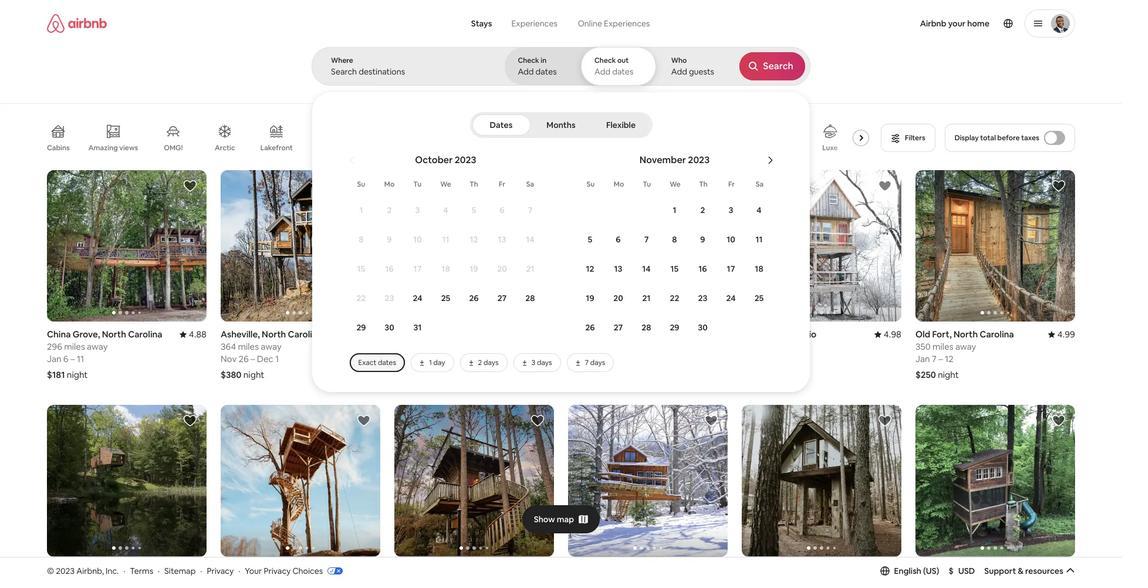 Task type: vqa. For each thing, say whether or not it's contained in the screenshot.


Task type: locate. For each thing, give the bounding box(es) containing it.
0 vertical spatial 5 button
[[460, 196, 488, 224]]

1 horizontal spatial 9 button
[[689, 225, 717, 254]]

ohio right millersburg,
[[618, 329, 638, 340]]

© 2023 airbnb, inc. ·
[[47, 566, 125, 576]]

tab list
[[472, 112, 650, 138]]

2 away from the left
[[261, 341, 282, 352]]

november 2023
[[640, 154, 710, 166]]

20
[[497, 264, 507, 274], [614, 293, 623, 304]]

0 vertical spatial 20
[[497, 264, 507, 274]]

3 add from the left
[[671, 66, 687, 77]]

1 18 from the left
[[442, 264, 450, 274]]

2 nov from the left
[[395, 354, 411, 365]]

18 for second 18 button
[[755, 264, 764, 274]]

1 horizontal spatial experiences
[[604, 18, 650, 29]]

2023 for october
[[455, 154, 477, 166]]

1 miles from the left
[[64, 341, 85, 352]]

1 horizontal spatial 14
[[642, 264, 651, 274]]

254
[[568, 341, 583, 352]]

days for 3 days
[[537, 358, 552, 367]]

1 24 from the left
[[413, 293, 422, 304]]

1 vertical spatial 20
[[614, 293, 623, 304]]

1 17 from the left
[[414, 264, 422, 274]]

1 horizontal spatial 10
[[727, 234, 735, 245]]

24 up 31 button
[[413, 293, 422, 304]]

21 for rightmost 21 button
[[643, 293, 651, 304]]

2 ohio from the left
[[797, 329, 817, 340]]

1 down november 2023
[[673, 205, 677, 215]]

1 horizontal spatial 2023
[[455, 154, 477, 166]]

1
[[360, 205, 363, 215], [673, 205, 677, 215], [275, 354, 279, 365], [412, 354, 416, 365], [429, 358, 432, 367]]

1 horizontal spatial jan
[[568, 354, 583, 365]]

out
[[618, 56, 629, 65]]

5 night from the left
[[938, 369, 959, 381]]

0 horizontal spatial 3 button
[[404, 196, 432, 224]]

4.99 out of 5 average rating image
[[1048, 329, 1075, 340]]

dates down out
[[612, 66, 634, 77]]

north inside asheville, north carolina 364 miles away nov 26 – dec 1 $380 night
[[262, 329, 286, 340]]

north inside china grove, north carolina 296 miles away jan 6 – 11 $181 night
[[102, 329, 126, 340]]

day
[[434, 358, 445, 367]]

1 horizontal spatial 15 button
[[661, 255, 689, 283]]

add to wishlist: frazeysburg, ohio image
[[878, 179, 892, 193]]

night down dec
[[243, 369, 264, 381]]

jan inside the 'old fort, north carolina 350 miles away jan 7 – 12 $250 night'
[[916, 354, 930, 365]]

1 – from the left
[[70, 354, 75, 365]]

miles down campton,
[[412, 341, 433, 352]]

2 add from the left
[[595, 66, 611, 77]]

group for willow, new york
[[47, 405, 207, 557]]

none search field containing october 2023
[[312, 0, 1122, 392]]

2 horizontal spatial add
[[671, 66, 687, 77]]

1 check from the left
[[518, 56, 539, 65]]

29 up exact
[[357, 322, 366, 333]]

support
[[985, 566, 1016, 576]]

add inside check out add dates
[[595, 66, 611, 77]]

24 button up 31 button
[[404, 284, 432, 312]]

– down millersburg,
[[592, 354, 596, 365]]

18
[[442, 264, 450, 274], [755, 264, 764, 274]]

9 for first 9 button from right
[[701, 234, 705, 245]]

privacy right 4.95 out of 5 average rating image
[[207, 566, 234, 576]]

0 horizontal spatial 4 button
[[432, 196, 460, 224]]

2 horizontal spatial 2023
[[688, 154, 710, 166]]

2 1 button from the left
[[661, 196, 689, 224]]

4.88 out of 5 average rating image
[[180, 329, 207, 340]]

· left 'privacy' link on the bottom
[[200, 566, 202, 576]]

1 horizontal spatial th
[[699, 180, 708, 189]]

4
[[443, 205, 448, 215], [757, 205, 762, 215]]

1 horizontal spatial privacy
[[264, 566, 291, 576]]

0 horizontal spatial 26
[[239, 354, 249, 365]]

– down fort,
[[939, 354, 943, 365]]

2 15 from the left
[[671, 264, 679, 274]]

carolina inside the 'old fort, north carolina 350 miles away jan 7 – 12 $250 night'
[[980, 329, 1014, 340]]

0 vertical spatial 19 button
[[460, 255, 488, 283]]

2 4 from the left
[[757, 205, 762, 215]]

8 button
[[347, 225, 375, 254], [661, 225, 689, 254]]

check left out
[[595, 56, 616, 65]]

1 4.95 from the left
[[189, 564, 207, 575]]

miles down millersburg,
[[585, 341, 606, 352]]

ohio inside "millersburg, ohio 254 miles away jan 3 – 8 $292 night"
[[618, 329, 638, 340]]

1 horizontal spatial fr
[[729, 180, 735, 189]]

1 inside campton, kentucky 346 miles away nov 1 – 6 $684 night
[[412, 354, 416, 365]]

group for millersburg, ohio
[[568, 170, 728, 322]]

· right inc.
[[123, 566, 125, 576]]

stays tab panel
[[312, 47, 1122, 392]]

2 4 button from the left
[[745, 196, 773, 224]]

4.98
[[363, 329, 380, 340], [884, 329, 902, 340], [1058, 564, 1075, 575]]

th down october 2023
[[470, 180, 478, 189]]

2 horizontal spatial 8
[[672, 234, 677, 245]]

north
[[102, 329, 126, 340], [262, 329, 286, 340], [954, 329, 978, 340], [258, 564, 283, 575]]

4.95 left (us)
[[884, 564, 902, 575]]

19
[[470, 264, 478, 274], [586, 293, 594, 304]]

night inside asheville, north carolina 364 miles away nov 26 – dec 1 $380 night
[[243, 369, 264, 381]]

0 horizontal spatial 8 button
[[347, 225, 375, 254]]

nov down 364
[[221, 354, 237, 365]]

dates inside check in add dates
[[536, 66, 557, 77]]

night right $181
[[67, 369, 88, 381]]

0 horizontal spatial 24
[[413, 293, 422, 304]]

1 add from the left
[[518, 66, 534, 77]]

add down who
[[671, 66, 687, 77]]

21
[[526, 264, 535, 274], [643, 293, 651, 304]]

days down millersburg,
[[590, 358, 605, 367]]

9 button
[[375, 225, 404, 254], [689, 225, 717, 254]]

support & resources button
[[985, 566, 1075, 576]]

4 button for november 2023
[[745, 196, 773, 224]]

ohio for frazeysburg, ohio
[[797, 329, 817, 340]]

25 for first the 25 button from the left
[[441, 293, 450, 304]]

add to wishlist: concord, north carolina image
[[878, 414, 892, 428]]

4 away from the left
[[608, 341, 629, 352]]

1 4 button from the left
[[432, 196, 460, 224]]

dates for check in add dates
[[536, 66, 557, 77]]

0 vertical spatial 20 button
[[488, 255, 516, 283]]

14 for the bottommost 14 button
[[642, 264, 651, 274]]

2 29 button from the left
[[661, 313, 689, 342]]

2 tu from the left
[[643, 180, 651, 189]]

away inside the 'old fort, north carolina 350 miles away jan 7 – 12 $250 night'
[[956, 341, 977, 352]]

3
[[415, 205, 420, 215], [729, 205, 734, 215], [585, 354, 590, 365], [532, 358, 536, 367]]

profile element
[[679, 0, 1076, 47]]

2 button for october 2023
[[375, 196, 404, 224]]

0 horizontal spatial 18
[[442, 264, 450, 274]]

7 inside the 'old fort, north carolina 350 miles away jan 7 – 12 $250 night'
[[932, 354, 937, 365]]

$181
[[47, 369, 65, 381]]

1 horizontal spatial 30
[[698, 322, 708, 333]]

25 up kentucky
[[441, 293, 450, 304]]

None search field
[[312, 0, 1122, 392]]

4.88
[[189, 329, 207, 340]]

1 experiences from the left
[[512, 18, 558, 29]]

experiences
[[512, 18, 558, 29], [604, 18, 650, 29]]

0 horizontal spatial 5
[[472, 205, 476, 215]]

0 horizontal spatial 19
[[470, 264, 478, 274]]

add to wishlist: fletcher, north carolina image
[[357, 414, 371, 428]]

1 down add to wishlist: asheville, north carolina image
[[360, 205, 363, 215]]

24 up 4.97
[[726, 293, 736, 304]]

1 horizontal spatial 13
[[614, 264, 623, 274]]

2023
[[455, 154, 477, 166], [688, 154, 710, 166], [56, 566, 75, 576]]

dates inside check out add dates
[[612, 66, 634, 77]]

1 vertical spatial 27 button
[[604, 313, 633, 342]]

1 horizontal spatial 20 button
[[604, 284, 633, 312]]

1 horizontal spatial 18
[[755, 264, 764, 274]]

23 button up 31 button
[[375, 284, 404, 312]]

29
[[357, 322, 366, 333], [670, 322, 680, 333]]

1 16 button from the left
[[375, 255, 404, 283]]

1 vertical spatial 27
[[614, 322, 623, 333]]

2 10 from the left
[[727, 234, 735, 245]]

dates for check out add dates
[[612, 66, 634, 77]]

4 miles from the left
[[585, 341, 606, 352]]

jan inside china grove, north carolina 296 miles away jan 6 – 11 $181 night
[[47, 354, 61, 365]]

31
[[414, 322, 422, 333]]

night inside china grove, north carolina 296 miles away jan 6 – 11 $181 night
[[67, 369, 88, 381]]

nov inside asheville, north carolina 364 miles away nov 26 – dec 1 $380 night
[[221, 354, 237, 365]]

27
[[498, 293, 507, 304], [614, 322, 623, 333]]

add inside check in add dates
[[518, 66, 534, 77]]

30 button
[[375, 313, 404, 342], [689, 313, 717, 342]]

carolina inside asheville, north carolina 364 miles away nov 26 – dec 1 $380 night
[[288, 329, 322, 340]]

7 days
[[585, 358, 605, 367]]

0 vertical spatial 27
[[498, 293, 507, 304]]

away down millersburg,
[[608, 341, 629, 352]]

add down experiences button
[[518, 66, 534, 77]]

3 away from the left
[[434, 341, 455, 352]]

30 left campton,
[[385, 322, 394, 333]]

©
[[47, 566, 54, 576]]

22 for first 22 button from the left
[[357, 293, 366, 304]]

0 horizontal spatial jan
[[47, 354, 61, 365]]

17 for second 17 button from the left
[[727, 264, 735, 274]]

1 horizontal spatial dates
[[536, 66, 557, 77]]

· right the terms link
[[158, 566, 160, 576]]

airbnb your home link
[[913, 11, 997, 36]]

0 horizontal spatial 13
[[498, 234, 506, 245]]

10
[[413, 234, 422, 245], [727, 234, 735, 245]]

jan for jan 7 – 12
[[916, 354, 930, 365]]

we down november 2023
[[670, 180, 681, 189]]

1 button down november 2023
[[661, 196, 689, 224]]

16 button
[[375, 255, 404, 283], [689, 255, 717, 283]]

fr left add to wishlist: campton, kentucky 'image'
[[499, 180, 505, 189]]

october 2023
[[415, 154, 477, 166]]

dates down "in"
[[536, 66, 557, 77]]

miles down asheville,
[[238, 341, 259, 352]]

25 up frazeysburg, on the bottom of page
[[755, 293, 764, 304]]

show
[[534, 514, 555, 525]]

english (us)
[[894, 566, 940, 576]]

tab list inside the stays tab panel
[[472, 112, 650, 138]]

5 – from the left
[[939, 354, 943, 365]]

privacy right your
[[264, 566, 291, 576]]

jan down 296
[[47, 354, 61, 365]]

0 horizontal spatial tu
[[414, 180, 422, 189]]

0 horizontal spatial 2023
[[56, 566, 75, 576]]

night down 7 days
[[591, 369, 611, 381]]

experiences right online
[[604, 18, 650, 29]]

china grove, north carolina 296 miles away jan 6 – 11 $181 night
[[47, 329, 162, 381]]

english (us) button
[[880, 566, 940, 576]]

away down the grove,
[[87, 341, 108, 352]]

1 horizontal spatial 1 button
[[661, 196, 689, 224]]

0 horizontal spatial 21
[[526, 264, 535, 274]]

tu down october
[[414, 180, 422, 189]]

25 button up frazeysburg, on the bottom of page
[[745, 284, 773, 312]]

1 vertical spatial 13 button
[[604, 255, 633, 283]]

4.95 out of 5 average rating image
[[180, 564, 207, 575]]

10 button
[[404, 225, 432, 254], [717, 225, 745, 254]]

10 for second 10 button from left
[[727, 234, 735, 245]]

7
[[528, 205, 533, 215], [644, 234, 649, 245], [932, 354, 937, 365], [585, 358, 589, 367]]

miles down fort,
[[933, 341, 954, 352]]

night inside the 'old fort, north carolina 350 miles away jan 7 – 12 $250 night'
[[938, 369, 959, 381]]

2023 right ©
[[56, 566, 75, 576]]

2 29 from the left
[[670, 322, 680, 333]]

days
[[484, 358, 499, 367], [537, 358, 552, 367], [590, 358, 605, 367]]

lakefront
[[261, 143, 293, 153]]

2 30 button from the left
[[689, 313, 717, 342]]

5
[[472, 205, 476, 215], [588, 234, 593, 245]]

2 24 button from the left
[[717, 284, 745, 312]]

0 horizontal spatial 22
[[357, 293, 366, 304]]

online experiences
[[578, 18, 650, 29]]

calendar application
[[326, 141, 1122, 372]]

days left 7 days
[[537, 358, 552, 367]]

17 button
[[404, 255, 432, 283], [717, 255, 745, 283]]

usd
[[959, 566, 975, 576]]

7 button
[[516, 196, 544, 224], [633, 225, 661, 254]]

3 miles from the left
[[412, 341, 433, 352]]

1 th from the left
[[470, 180, 478, 189]]

1 horizontal spatial 12
[[586, 264, 594, 274]]

carolina
[[128, 329, 162, 340], [288, 329, 322, 340], [980, 329, 1014, 340], [284, 564, 319, 575]]

add
[[518, 66, 534, 77], [595, 66, 611, 77], [671, 66, 687, 77]]

views
[[119, 143, 138, 152]]

3 button down october
[[404, 196, 432, 224]]

2 17 from the left
[[727, 264, 735, 274]]

$250
[[916, 369, 936, 381]]

jan down 254
[[568, 354, 583, 365]]

1 9 from the left
[[387, 234, 392, 245]]

check for check in add dates
[[518, 56, 539, 65]]

2 fr from the left
[[729, 180, 735, 189]]

1 horizontal spatial 18 button
[[745, 255, 773, 283]]

4.98 out of 5 average rating image right &
[[1048, 564, 1075, 575]]

3 · from the left
[[200, 566, 202, 576]]

check left "in"
[[518, 56, 539, 65]]

3 button down add to wishlist: millersburg, ohio image
[[717, 196, 745, 224]]

2023 for november
[[688, 154, 710, 166]]

fr right add to wishlist: millersburg, ohio image
[[729, 180, 735, 189]]

0 horizontal spatial experiences
[[512, 18, 558, 29]]

28
[[526, 293, 535, 304], [642, 322, 651, 333]]

1 horizontal spatial 14 button
[[633, 255, 661, 283]]

1 25 from the left
[[441, 293, 450, 304]]

1 horizontal spatial 19 button
[[576, 284, 604, 312]]

0 horizontal spatial 1 button
[[347, 196, 375, 224]]

26 button
[[460, 284, 488, 312], [576, 313, 604, 342]]

months
[[547, 120, 576, 130]]

3 jan from the left
[[916, 354, 930, 365]]

29 button left 4.97 out of 5 average rating icon
[[661, 313, 689, 342]]

1 nov from the left
[[221, 354, 237, 365]]

0 horizontal spatial 10
[[413, 234, 422, 245]]

26 up kentucky
[[469, 293, 479, 304]]

days left 3 days
[[484, 358, 499, 367]]

carolina inside china grove, north carolina 296 miles away jan 6 – 11 $181 night
[[128, 329, 162, 340]]

8 inside "millersburg, ohio 254 miles away jan 3 – 8 $292 night"
[[598, 354, 603, 365]]

miles down the grove,
[[64, 341, 85, 352]]

4.98 left old
[[884, 329, 902, 340]]

0 horizontal spatial 25 button
[[432, 284, 460, 312]]

29 button up exact
[[347, 313, 375, 342]]

night inside "millersburg, ohio 254 miles away jan 3 – 8 $292 night"
[[591, 369, 611, 381]]

3 – from the left
[[418, 354, 422, 365]]

3 days from the left
[[590, 358, 605, 367]]

1 30 button from the left
[[375, 313, 404, 342]]

2 jan from the left
[[568, 354, 583, 365]]

1 left day
[[429, 358, 432, 367]]

away up day
[[434, 341, 455, 352]]

10 for 2nd 10 button from the right
[[413, 234, 422, 245]]

experiences up "in"
[[512, 18, 558, 29]]

23 button up 4.97 out of 5 average rating icon
[[689, 284, 717, 312]]

0 horizontal spatial 16 button
[[375, 255, 404, 283]]

4.98 out of 5 average rating image
[[353, 329, 380, 340], [1048, 564, 1075, 575]]

check for check out add dates
[[595, 56, 616, 65]]

0 horizontal spatial 29 button
[[347, 313, 375, 342]]

nov
[[221, 354, 237, 365], [395, 354, 411, 365]]

group for frazeysburg, ohio
[[742, 170, 902, 322]]

Where field
[[331, 66, 485, 77]]

2 privacy from the left
[[264, 566, 291, 576]]

1 button
[[347, 196, 375, 224], [661, 196, 689, 224]]

2 2 button from the left
[[689, 196, 717, 224]]

0 horizontal spatial 4.98 out of 5 average rating image
[[353, 329, 380, 340]]

1 button down add to wishlist: asheville, north carolina image
[[347, 196, 375, 224]]

add to wishlist: millersburg, ohio image
[[704, 179, 719, 193]]

– down china
[[70, 354, 75, 365]]

th down november 2023
[[699, 180, 708, 189]]

0 horizontal spatial check
[[518, 56, 539, 65]]

2 16 from the left
[[699, 264, 707, 274]]

old
[[916, 329, 931, 340]]

campton,
[[395, 329, 436, 340]]

26 button up 7 days
[[576, 313, 604, 342]]

2 9 button from the left
[[689, 225, 717, 254]]

1 horizontal spatial sa
[[756, 180, 764, 189]]

dates
[[490, 120, 513, 130]]

away inside asheville, north carolina 364 miles away nov 26 – dec 1 $380 night
[[261, 341, 282, 352]]

23
[[385, 293, 394, 304], [698, 293, 708, 304]]

1 horizontal spatial add
[[595, 66, 611, 77]]

4.95 left 'privacy' link on the bottom
[[189, 564, 207, 575]]

0 horizontal spatial 29
[[357, 322, 366, 333]]

1 horizontal spatial we
[[670, 180, 681, 189]]

26 up 7 days
[[586, 322, 595, 333]]

26
[[469, 293, 479, 304], [586, 322, 595, 333], [239, 354, 249, 365]]

4 for october 2023
[[443, 205, 448, 215]]

2 24 from the left
[[726, 293, 736, 304]]

mo
[[384, 180, 395, 189], [614, 180, 624, 189]]

0 horizontal spatial fr
[[499, 180, 505, 189]]

york
[[99, 564, 118, 575]]

4.98 right &
[[1058, 564, 1075, 575]]

filters
[[905, 133, 926, 143]]

1 horizontal spatial 24 button
[[717, 284, 745, 312]]

2 for october 2023
[[387, 205, 392, 215]]

2 16 button from the left
[[689, 255, 717, 283]]

4.98 out of 5 average rating image up exact
[[353, 329, 380, 340]]

what can we help you find? tab list
[[462, 12, 568, 35]]

1 vertical spatial 21 button
[[633, 284, 661, 312]]

– inside china grove, north carolina 296 miles away jan 6 – 11 $181 night
[[70, 354, 75, 365]]

– inside the 'old fort, north carolina 350 miles away jan 7 – 12 $250 night'
[[939, 354, 943, 365]]

arctic
[[215, 143, 235, 153]]

1 ohio from the left
[[618, 329, 638, 340]]

· left your
[[238, 566, 240, 576]]

tu down 'november'
[[643, 180, 651, 189]]

– inside campton, kentucky 346 miles away nov 1 – 6 $684 night
[[418, 354, 422, 365]]

sa
[[526, 180, 534, 189], [756, 180, 764, 189]]

0 horizontal spatial 20
[[497, 264, 507, 274]]

2 button for november 2023
[[689, 196, 717, 224]]

1 horizontal spatial 20
[[614, 293, 623, 304]]

– left 1 day
[[418, 354, 422, 365]]

2 15 button from the left
[[661, 255, 689, 283]]

1 30 from the left
[[385, 322, 394, 333]]

add to wishlist: campton, kentucky image
[[531, 179, 545, 193]]

0 horizontal spatial 4
[[443, 205, 448, 215]]

1 1 button from the left
[[347, 196, 375, 224]]

1 vertical spatial 14 button
[[633, 255, 661, 283]]

0 horizontal spatial we
[[440, 180, 451, 189]]

1 vertical spatial 12
[[586, 264, 594, 274]]

ohio
[[618, 329, 638, 340], [797, 329, 817, 340]]

2
[[387, 205, 392, 215], [701, 205, 705, 215], [478, 358, 482, 367]]

– left dec
[[251, 354, 255, 365]]

2 horizontal spatial 12
[[945, 354, 954, 365]]

3 button
[[404, 196, 432, 224], [717, 196, 745, 224]]

2 23 from the left
[[698, 293, 708, 304]]

2023 right october
[[455, 154, 477, 166]]

24 button up 4.97
[[717, 284, 745, 312]]

1 inside asheville, north carolina 364 miles away nov 26 – dec 1 $380 night
[[275, 354, 279, 365]]

add down online experiences
[[595, 66, 611, 77]]

jan down 350
[[916, 354, 930, 365]]

2 22 from the left
[[670, 293, 680, 304]]

1 away from the left
[[87, 341, 108, 352]]

0 horizontal spatial nov
[[221, 354, 237, 365]]

2 18 from the left
[[755, 264, 764, 274]]

0 horizontal spatial 30 button
[[375, 313, 404, 342]]

12 inside the 'old fort, north carolina 350 miles away jan 7 – 12 $250 night'
[[945, 354, 954, 365]]

1 vertical spatial 26 button
[[576, 313, 604, 342]]

group
[[47, 115, 874, 161], [47, 170, 207, 322], [221, 170, 380, 322], [395, 170, 554, 322], [568, 170, 728, 322], [742, 170, 902, 322], [916, 170, 1075, 322], [47, 405, 207, 557], [221, 405, 380, 557], [395, 405, 554, 557], [568, 405, 728, 557], [742, 405, 902, 557], [916, 405, 1075, 557]]

add for check in add dates
[[518, 66, 534, 77]]

4.98 out of 5 average rating image
[[875, 329, 902, 340]]

0 horizontal spatial 14
[[526, 234, 535, 245]]

1 horizontal spatial 22 button
[[661, 284, 689, 312]]

1 4 from the left
[[443, 205, 448, 215]]

sitemap link
[[164, 566, 196, 576]]

north up dec
[[262, 329, 286, 340]]

26 for the 26 "button" to the bottom
[[586, 322, 595, 333]]

4 – from the left
[[592, 354, 596, 365]]

1 horizontal spatial check
[[595, 56, 616, 65]]

1 3 button from the left
[[404, 196, 432, 224]]

16
[[385, 264, 394, 274], [699, 264, 707, 274]]

2023 up add to wishlist: millersburg, ohio image
[[688, 154, 710, 166]]

0 vertical spatial 6 button
[[488, 196, 516, 224]]

fr
[[499, 180, 505, 189], [729, 180, 735, 189]]

29 left 4.97 out of 5 average rating icon
[[670, 322, 680, 333]]

2 check from the left
[[595, 56, 616, 65]]

26 button up kentucky
[[460, 284, 488, 312]]

north right fort,
[[954, 329, 978, 340]]

nov down 346
[[395, 354, 411, 365]]

1 jan from the left
[[47, 354, 61, 365]]

– inside "millersburg, ohio 254 miles away jan 3 – 8 $292 night"
[[592, 354, 596, 365]]

0 vertical spatial 27 button
[[488, 284, 516, 312]]

0 horizontal spatial add
[[518, 66, 534, 77]]

1 9 button from the left
[[375, 225, 404, 254]]

north right the grove,
[[102, 329, 126, 340]]

away up dec
[[261, 341, 282, 352]]

1 vertical spatial 14
[[642, 264, 651, 274]]

3 night from the left
[[417, 369, 438, 381]]

add inside who add guests
[[671, 66, 687, 77]]

add to wishlist: old fort, north carolina image
[[1052, 179, 1066, 193]]

ohio right frazeysburg, on the bottom of page
[[797, 329, 817, 340]]

miles inside asheville, north carolina 364 miles away nov 26 – dec 1 $380 night
[[238, 341, 259, 352]]

dates
[[536, 66, 557, 77], [612, 66, 634, 77], [378, 358, 396, 367]]

14
[[526, 234, 535, 245], [642, 264, 651, 274]]

we down october 2023
[[440, 180, 451, 189]]

1 right dec
[[275, 354, 279, 365]]

night for $250
[[938, 369, 959, 381]]

2 vertical spatial 26
[[239, 354, 249, 365]]

1 up $684
[[412, 354, 416, 365]]

sitemap
[[164, 566, 196, 576]]

26 inside asheville, north carolina 364 miles away nov 26 – dec 1 $380 night
[[239, 354, 249, 365]]

your
[[245, 566, 262, 576]]

0 horizontal spatial 17
[[414, 264, 422, 274]]

tab list containing dates
[[472, 112, 650, 138]]

4.98 up exact
[[363, 329, 380, 340]]

check inside check in add dates
[[518, 56, 539, 65]]

30 left 4.97
[[698, 322, 708, 333]]

night right $250
[[938, 369, 959, 381]]

miles inside the 'old fort, north carolina 350 miles away jan 7 – 12 $250 night'
[[933, 341, 954, 352]]

0 horizontal spatial 26 button
[[460, 284, 488, 312]]

2 days from the left
[[537, 358, 552, 367]]

1 horizontal spatial 9
[[701, 234, 705, 245]]

2 9 from the left
[[701, 234, 705, 245]]

0 horizontal spatial 17 button
[[404, 255, 432, 283]]

new
[[78, 564, 97, 575]]

26 up the $380
[[239, 354, 249, 365]]

miles inside china grove, north carolina 296 miles away jan 6 – 11 $181 night
[[64, 341, 85, 352]]

12 button
[[460, 225, 488, 254], [576, 255, 604, 283]]

add to wishlist: canton, north carolina image
[[704, 414, 719, 428]]

25 button up kentucky
[[432, 284, 460, 312]]

night down 1 day
[[417, 369, 438, 381]]

2 4.95 from the left
[[884, 564, 902, 575]]

26 for the 26 "button" to the left
[[469, 293, 479, 304]]

0 horizontal spatial 12
[[470, 234, 478, 245]]

2 experiences from the left
[[604, 18, 650, 29]]

1 vertical spatial 4.98 out of 5 average rating image
[[1048, 564, 1075, 575]]

1 22 from the left
[[357, 293, 366, 304]]

4 for november 2023
[[757, 205, 762, 215]]

6 inside china grove, north carolina 296 miles away jan 6 – 11 $181 night
[[63, 354, 68, 365]]

0 horizontal spatial days
[[484, 358, 499, 367]]

– inside asheville, north carolina 364 miles away nov 26 – dec 1 $380 night
[[251, 354, 255, 365]]

6 inside campton, kentucky 346 miles away nov 1 – 6 $684 night
[[424, 354, 430, 365]]

group for campton, kentucky
[[395, 170, 554, 322]]

dates right exact
[[378, 358, 396, 367]]

28 button
[[516, 284, 544, 312], [633, 313, 661, 342]]

away right 350
[[956, 341, 977, 352]]

terms · sitemap · privacy
[[130, 566, 234, 576]]

group containing amazing views
[[47, 115, 874, 161]]

0 horizontal spatial su
[[357, 180, 365, 189]]

0 horizontal spatial 6 button
[[488, 196, 516, 224]]

364
[[221, 341, 236, 352]]

4 · from the left
[[238, 566, 240, 576]]

2 night from the left
[[243, 369, 264, 381]]

2 miles from the left
[[238, 341, 259, 352]]

1 days from the left
[[484, 358, 499, 367]]

2 horizontal spatial days
[[590, 358, 605, 367]]

0 vertical spatial 26
[[469, 293, 479, 304]]

2 22 button from the left
[[661, 284, 689, 312]]

1 sa from the left
[[526, 180, 534, 189]]

2 th from the left
[[699, 180, 708, 189]]

check inside check out add dates
[[595, 56, 616, 65]]



Task type: describe. For each thing, give the bounding box(es) containing it.
296
[[47, 341, 62, 352]]

1 button for november
[[661, 196, 689, 224]]

1 mo from the left
[[384, 180, 395, 189]]

away inside "millersburg, ohio 254 miles away jan 3 – 8 $292 night"
[[608, 341, 629, 352]]

1 vertical spatial 19
[[586, 293, 594, 304]]

2 horizontal spatial 4.98
[[1058, 564, 1075, 575]]

frazeysburg,
[[742, 329, 795, 340]]

1 su from the left
[[357, 180, 365, 189]]

richmond, virginia
[[916, 564, 993, 575]]

20 for bottommost the 20 'button'
[[614, 293, 623, 304]]

4.99
[[1058, 329, 1075, 340]]

group for old fort, north carolina
[[916, 170, 1075, 322]]

1 we from the left
[[440, 180, 451, 189]]

1 11 button from the left
[[432, 225, 460, 254]]

in
[[541, 56, 547, 65]]

flexible
[[606, 120, 636, 130]]

add to wishlist: richmond, virginia image
[[1052, 414, 1066, 428]]

20 for leftmost the 20 'button'
[[497, 264, 507, 274]]

1 24 button from the left
[[404, 284, 432, 312]]

add to wishlist: asheville, north carolina image
[[357, 179, 371, 193]]

1 22 button from the left
[[347, 284, 375, 312]]

guests
[[689, 66, 715, 77]]

your privacy choices
[[245, 566, 323, 576]]

jan for jan 6 – 11
[[47, 354, 61, 365]]

millersburg,
[[568, 329, 617, 340]]

english
[[894, 566, 922, 576]]

flexible button
[[592, 114, 650, 136]]

1 button for october
[[347, 196, 375, 224]]

2 mo from the left
[[614, 180, 624, 189]]

add for check out add dates
[[595, 66, 611, 77]]

display
[[955, 133, 979, 143]]

map
[[557, 514, 574, 525]]

group for china grove, north carolina
[[47, 170, 207, 322]]

1 17 button from the left
[[404, 255, 432, 283]]

2 horizontal spatial 11
[[756, 234, 763, 245]]

add to wishlist: southern pines, north carolina image
[[531, 414, 545, 428]]

14 for the leftmost 14 button
[[526, 234, 535, 245]]

dates button
[[472, 114, 530, 136]]

0 horizontal spatial 4.98
[[363, 329, 380, 340]]

richmond,
[[916, 564, 960, 575]]

north inside the 'old fort, north carolina 350 miles away jan 7 – 12 $250 night'
[[954, 329, 978, 340]]

cabins
[[47, 143, 70, 153]]

1 23 from the left
[[385, 293, 394, 304]]

24 for 2nd 24 button from the right
[[413, 293, 422, 304]]

months button
[[533, 114, 590, 136]]

1 15 button from the left
[[347, 255, 375, 283]]

1 horizontal spatial 13 button
[[604, 255, 633, 283]]

0 horizontal spatial 7 button
[[516, 196, 544, 224]]

online
[[578, 18, 602, 29]]

airbnb,
[[76, 566, 104, 576]]

willow,
[[47, 564, 77, 575]]

17 for second 17 button from right
[[414, 264, 422, 274]]

0 horizontal spatial 8
[[359, 234, 364, 245]]

away inside campton, kentucky 346 miles away nov 1 – 6 $684 night
[[434, 341, 455, 352]]

terms
[[130, 566, 153, 576]]

12 for the leftmost 12 button
[[470, 234, 478, 245]]

experiences button
[[502, 12, 568, 35]]

1 18 button from the left
[[432, 255, 460, 283]]

away inside china grove, north carolina 296 miles away jan 6 – 11 $181 night
[[87, 341, 108, 352]]

who
[[671, 56, 687, 65]]

1 16 from the left
[[385, 264, 394, 274]]

add to wishlist: china grove, north carolina image
[[183, 179, 197, 193]]

1 vertical spatial 6 button
[[604, 225, 633, 254]]

25 for first the 25 button from right
[[755, 293, 764, 304]]

your privacy choices link
[[245, 566, 343, 577]]

350
[[916, 341, 931, 352]]

0 horizontal spatial 27
[[498, 293, 507, 304]]

ohio for millersburg, ohio 254 miles away jan 3 – 8 $292 night
[[618, 329, 638, 340]]

1 day
[[429, 358, 445, 367]]

1 horizontal spatial 21 button
[[633, 284, 661, 312]]

1 vertical spatial 13
[[614, 264, 623, 274]]

2 for november 2023
[[701, 205, 705, 215]]

kentucky
[[438, 329, 477, 340]]

show map button
[[522, 505, 600, 533]]

choices
[[293, 566, 323, 576]]

0 vertical spatial 4.98 out of 5 average rating image
[[353, 329, 380, 340]]

omg!
[[164, 143, 183, 153]]

1 23 button from the left
[[375, 284, 404, 312]]

exact dates
[[358, 358, 396, 367]]

$684
[[395, 369, 416, 381]]

1 horizontal spatial 11
[[442, 234, 449, 245]]

total
[[981, 133, 996, 143]]

346
[[395, 341, 410, 352]]

1 · from the left
[[123, 566, 125, 576]]

0 vertical spatial 13
[[498, 234, 506, 245]]

2 30 from the left
[[698, 322, 708, 333]]

28 for top 28 'button'
[[526, 293, 535, 304]]

1 10 button from the left
[[404, 225, 432, 254]]

group for asheville, north carolina
[[221, 170, 380, 322]]

2 17 button from the left
[[717, 255, 745, 283]]

1 vertical spatial 20 button
[[604, 284, 633, 312]]

2 8 button from the left
[[661, 225, 689, 254]]

who add guests
[[671, 56, 715, 77]]

night for $380
[[243, 369, 264, 381]]

2 18 button from the left
[[745, 255, 773, 283]]

jan inside "millersburg, ohio 254 miles away jan 3 – 8 $292 night"
[[568, 354, 583, 365]]

airbnb your home
[[920, 18, 990, 29]]

night inside campton, kentucky 346 miles away nov 1 – 6 $684 night
[[417, 369, 438, 381]]

campton, kentucky 346 miles away nov 1 – 6 $684 night
[[395, 329, 477, 381]]

15 for 2nd '15' button from right
[[357, 264, 365, 274]]

2 10 button from the left
[[717, 225, 745, 254]]

china
[[47, 329, 71, 340]]

airbnb
[[920, 18, 947, 29]]

0 horizontal spatial dates
[[378, 358, 396, 367]]

group for fletcher, north carolina
[[221, 405, 380, 557]]

miles inside "millersburg, ohio 254 miles away jan 3 – 8 $292 night"
[[585, 341, 606, 352]]

1 vertical spatial 19 button
[[576, 284, 604, 312]]

2023 for ©
[[56, 566, 75, 576]]

2 su from the left
[[587, 180, 595, 189]]

1 horizontal spatial 5
[[588, 234, 593, 245]]

4.97 out of 5 average rating image
[[701, 329, 728, 340]]

exact
[[358, 358, 377, 367]]

1 29 button from the left
[[347, 313, 375, 342]]

15 for first '15' button from right
[[671, 264, 679, 274]]

24 for 2nd 24 button
[[726, 293, 736, 304]]

4.95 for 4.95 out of 5 average rating image
[[189, 564, 207, 575]]

0 horizontal spatial 12 button
[[460, 225, 488, 254]]

4.95 for 4.95 out of 5 average rating icon
[[884, 564, 902, 575]]

fort,
[[932, 329, 952, 340]]

fletcher, north carolina
[[221, 564, 319, 575]]

(us)
[[923, 566, 940, 576]]

check in add dates
[[518, 56, 557, 77]]

north right fletcher,
[[258, 564, 283, 575]]

inc.
[[106, 566, 119, 576]]

$ usd
[[949, 566, 975, 576]]

stays
[[471, 18, 492, 29]]

filters button
[[881, 124, 936, 152]]

amazing
[[88, 143, 118, 152]]

4.97
[[710, 329, 728, 340]]

1 vertical spatial 7 button
[[633, 225, 661, 254]]

1 25 button from the left
[[432, 284, 460, 312]]

4 button for october 2023
[[432, 196, 460, 224]]

4.95 out of 5 average rating image
[[875, 564, 902, 575]]

terms link
[[130, 566, 153, 576]]

1 tu from the left
[[414, 180, 422, 189]]

1 privacy from the left
[[207, 566, 234, 576]]

0 vertical spatial 5
[[472, 205, 476, 215]]

0 horizontal spatial 20 button
[[488, 255, 516, 283]]

3 inside "millersburg, ohio 254 miles away jan 3 – 8 $292 night"
[[585, 354, 590, 365]]

1 8 button from the left
[[347, 225, 375, 254]]

amazing views
[[88, 143, 138, 152]]

experiences inside button
[[512, 18, 558, 29]]

days for 2 days
[[484, 358, 499, 367]]

22 for first 22 button from right
[[670, 293, 680, 304]]

luxe
[[823, 143, 838, 153]]

2 25 button from the left
[[745, 284, 773, 312]]

21 for the top 21 button
[[526, 264, 535, 274]]

november
[[640, 154, 686, 166]]

nov inside campton, kentucky 346 miles away nov 1 – 6 $684 night
[[395, 354, 411, 365]]

9 for first 9 button from the left
[[387, 234, 392, 245]]

0 vertical spatial 19
[[470, 264, 478, 274]]

check out add dates
[[595, 56, 634, 77]]

night for $181
[[67, 369, 88, 381]]

1 horizontal spatial 4.98 out of 5 average rating image
[[1048, 564, 1075, 575]]

0 horizontal spatial 13 button
[[488, 225, 516, 254]]

asheville, north carolina 364 miles away nov 26 – dec 1 $380 night
[[221, 329, 322, 381]]

1 horizontal spatial 2
[[478, 358, 482, 367]]

1 horizontal spatial 4.98
[[884, 329, 902, 340]]

your
[[948, 18, 966, 29]]

before
[[998, 133, 1020, 143]]

&
[[1018, 566, 1024, 576]]

0 horizontal spatial 5 button
[[460, 196, 488, 224]]

add to wishlist: willow, new york image
[[183, 414, 197, 428]]

0 vertical spatial 21 button
[[516, 255, 544, 283]]

virginia
[[962, 564, 993, 575]]

11 inside china grove, north carolina 296 miles away jan 6 – 11 $181 night
[[77, 354, 84, 365]]

28 for the bottommost 28 'button'
[[642, 322, 651, 333]]

2 11 button from the left
[[745, 225, 773, 254]]

1 horizontal spatial 27 button
[[604, 313, 633, 342]]

2 23 button from the left
[[689, 284, 717, 312]]

0 horizontal spatial 14 button
[[516, 225, 544, 254]]

days for 7 days
[[590, 358, 605, 367]]

willow, new york
[[47, 564, 118, 575]]

18 for second 18 button from right
[[442, 264, 450, 274]]

0 horizontal spatial 27 button
[[488, 284, 516, 312]]

0 vertical spatial 28 button
[[516, 284, 544, 312]]

$
[[949, 566, 954, 576]]

3 button for november 2023
[[717, 196, 745, 224]]

display total before taxes
[[955, 133, 1040, 143]]

3 button for october 2023
[[404, 196, 432, 224]]

2 days
[[478, 358, 499, 367]]

dec
[[257, 354, 273, 365]]

1 29 from the left
[[357, 322, 366, 333]]

stays button
[[462, 12, 502, 35]]

asheville,
[[221, 329, 260, 340]]

miles inside campton, kentucky 346 miles away nov 1 – 6 $684 night
[[412, 341, 433, 352]]

fletcher,
[[221, 564, 256, 575]]

2 · from the left
[[158, 566, 160, 576]]

1 horizontal spatial 12 button
[[576, 255, 604, 283]]

3 days
[[532, 358, 552, 367]]

privacy link
[[207, 566, 234, 576]]

12 for the rightmost 12 button
[[586, 264, 594, 274]]

where
[[331, 56, 353, 65]]

2 sa from the left
[[756, 180, 764, 189]]

1 horizontal spatial 5 button
[[576, 225, 604, 254]]

group for richmond, virginia
[[916, 405, 1075, 557]]

$292
[[568, 369, 589, 381]]

2 we from the left
[[670, 180, 681, 189]]

display total before taxes button
[[945, 124, 1075, 152]]

31 button
[[404, 313, 432, 342]]

taxes
[[1022, 133, 1040, 143]]

1 fr from the left
[[499, 180, 505, 189]]

1 vertical spatial 28 button
[[633, 313, 661, 342]]



